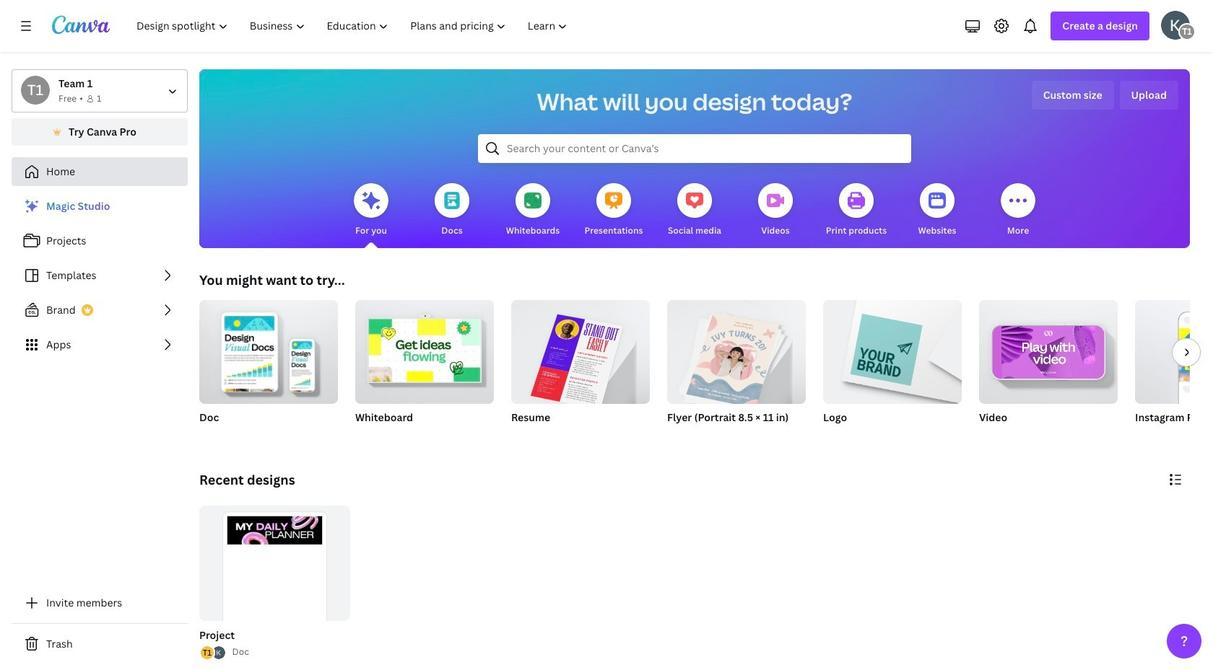 Task type: locate. For each thing, give the bounding box(es) containing it.
1 vertical spatial list
[[199, 646, 226, 662]]

Switch to another team button
[[12, 69, 188, 113]]

1 vertical spatial team 1 element
[[21, 76, 50, 105]]

0 horizontal spatial team 1 element
[[21, 76, 50, 105]]

team 1 element
[[1178, 23, 1196, 40], [21, 76, 50, 105]]

team 1 element inside switch to another team button
[[21, 76, 50, 105]]

group
[[199, 295, 338, 443], [199, 295, 338, 404], [355, 295, 494, 443], [355, 295, 494, 404], [511, 295, 650, 443], [511, 295, 650, 411], [979, 295, 1118, 443], [979, 295, 1118, 404], [667, 300, 806, 443], [823, 300, 962, 443], [1135, 300, 1213, 443], [1135, 300, 1213, 404], [196, 506, 350, 662], [199, 506, 350, 660]]

0 horizontal spatial list
[[12, 192, 188, 360]]

0 vertical spatial list
[[12, 192, 188, 360]]

team 1 image
[[21, 76, 50, 105]]

top level navigation element
[[127, 12, 580, 40]]

list
[[12, 192, 188, 360], [199, 646, 226, 662]]

Search search field
[[507, 135, 882, 162]]

None search field
[[478, 134, 911, 163]]

team 1 image
[[1178, 23, 1196, 40]]

0 vertical spatial team 1 element
[[1178, 23, 1196, 40]]



Task type: vqa. For each thing, say whether or not it's contained in the screenshot.
leftmost team 1 image
yes



Task type: describe. For each thing, give the bounding box(es) containing it.
kendall parks image
[[1161, 11, 1190, 40]]

1 horizontal spatial list
[[199, 646, 226, 662]]

1 horizontal spatial team 1 element
[[1178, 23, 1196, 40]]



